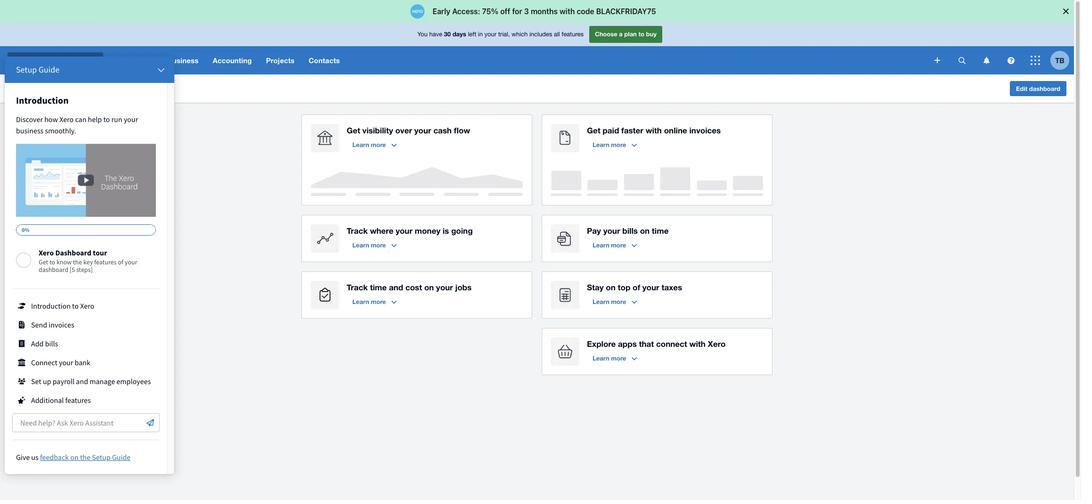 Task type: vqa. For each thing, say whether or not it's contained in the screenshot.
1st Track
yes



Task type: locate. For each thing, give the bounding box(es) containing it.
with left xero
[[690, 339, 706, 349]]

your right the over
[[415, 125, 432, 135]]

more
[[371, 141, 386, 149], [612, 141, 627, 149], [371, 241, 386, 249], [612, 241, 627, 249], [371, 298, 386, 305], [612, 298, 627, 305], [612, 355, 627, 362]]

learn down stay
[[593, 298, 610, 305]]

learn more button down apps on the bottom
[[587, 351, 643, 366]]

over
[[396, 125, 412, 135]]

track for track where your money is going
[[347, 226, 368, 236]]

learn more down explore
[[593, 355, 627, 362]]

more down pay your bills on time
[[612, 241, 627, 249]]

your right of
[[643, 282, 660, 292]]

learn for where
[[353, 241, 369, 249]]

serenity candle by jan l inside serenity candle by jan l "popup button"
[[12, 56, 91, 64]]

choose
[[595, 30, 618, 38]]

1 vertical spatial serenity
[[8, 83, 39, 93]]

0 horizontal spatial svg image
[[959, 57, 966, 64]]

navigation inside banner
[[109, 46, 929, 74]]

0 horizontal spatial get
[[347, 125, 360, 135]]

dashboard
[[1030, 85, 1061, 92]]

track money icon image
[[311, 224, 339, 253]]

learn more down stay
[[593, 298, 627, 305]]

learn more button for time
[[347, 294, 403, 309]]

get
[[347, 125, 360, 135], [587, 125, 601, 135]]

track
[[347, 226, 368, 236], [347, 282, 368, 292]]

learn more button down visibility at left
[[347, 137, 403, 152]]

0 horizontal spatial time
[[370, 282, 387, 292]]

accounting
[[213, 56, 252, 65]]

more down apps on the bottom
[[612, 355, 627, 362]]

2 track from the top
[[347, 282, 368, 292]]

learn
[[353, 141, 369, 149], [593, 141, 610, 149], [353, 241, 369, 249], [593, 241, 610, 249], [353, 298, 369, 305], [593, 298, 610, 305], [593, 355, 610, 362]]

track time and cost on your jobs
[[347, 282, 472, 292]]

top
[[618, 282, 631, 292]]

learn more down 'paid'
[[593, 141, 627, 149]]

get visibility over your cash flow
[[347, 125, 471, 135]]

time
[[652, 226, 669, 236], [370, 282, 387, 292]]

by inside "popup button"
[[64, 56, 72, 64]]

l
[[87, 56, 91, 64], [97, 83, 102, 93]]

faster
[[622, 125, 644, 135]]

on right bills
[[641, 226, 650, 236]]

dialog
[[0, 0, 1082, 23]]

on
[[641, 226, 650, 236], [425, 282, 434, 292], [606, 282, 616, 292]]

1 vertical spatial l
[[97, 83, 102, 93]]

you have 30 days left in your trial, which includes all features
[[418, 30, 584, 38]]

learn more down track time and cost on your jobs
[[353, 298, 386, 305]]

svg image
[[1031, 56, 1041, 65], [959, 57, 966, 64]]

navigation containing dashboard
[[109, 46, 929, 74]]

more for visibility
[[371, 141, 386, 149]]

more down track time and cost on your jobs
[[371, 298, 386, 305]]

contacts
[[309, 56, 340, 65]]

svg image
[[984, 57, 990, 64], [1008, 57, 1015, 64], [935, 58, 941, 63], [94, 59, 98, 62]]

add-ons icon image
[[552, 338, 580, 366]]

contacts button
[[302, 46, 347, 74]]

0 vertical spatial track
[[347, 226, 368, 236]]

learn for paid
[[593, 141, 610, 149]]

0 vertical spatial serenity
[[12, 56, 38, 64]]

stay on top of your taxes
[[587, 282, 683, 292]]

your inside you have 30 days left in your trial, which includes all features
[[485, 31, 497, 38]]

get left visibility at left
[[347, 125, 360, 135]]

learn more button down and
[[347, 294, 403, 309]]

bills
[[623, 226, 638, 236]]

learn more button for paid
[[587, 137, 643, 152]]

banking preview line graph image
[[311, 167, 523, 196]]

your
[[485, 31, 497, 38], [415, 125, 432, 135], [396, 226, 413, 236], [604, 226, 621, 236], [436, 282, 453, 292], [643, 282, 660, 292]]

1 horizontal spatial on
[[606, 282, 616, 292]]

learn more for apps
[[593, 355, 627, 362]]

banner
[[0, 23, 1075, 74]]

more down top
[[612, 298, 627, 305]]

which
[[512, 31, 528, 38]]

tb
[[1056, 56, 1065, 64]]

track right projects icon
[[347, 282, 368, 292]]

learn more
[[353, 141, 386, 149], [593, 141, 627, 149], [353, 241, 386, 249], [593, 241, 627, 249], [353, 298, 386, 305], [593, 298, 627, 305], [593, 355, 627, 362]]

on left top
[[606, 282, 616, 292]]

0 vertical spatial by
[[64, 56, 72, 64]]

learn more down pay
[[593, 241, 627, 249]]

1 get from the left
[[347, 125, 360, 135]]

learn more button for on
[[587, 294, 643, 309]]

learn more button for apps
[[587, 351, 643, 366]]

learn more for on
[[593, 298, 627, 305]]

1 horizontal spatial get
[[587, 125, 601, 135]]

online
[[665, 125, 688, 135]]

learn more button
[[347, 137, 403, 152], [587, 137, 643, 152], [347, 238, 403, 253], [587, 238, 643, 253], [347, 294, 403, 309], [587, 294, 643, 309], [587, 351, 643, 366]]

explore apps that connect with xero
[[587, 339, 726, 349]]

your right in
[[485, 31, 497, 38]]

more down where
[[371, 241, 386, 249]]

serenity
[[12, 56, 38, 64], [8, 83, 39, 93]]

0 horizontal spatial l
[[87, 56, 91, 64]]

learn right track money icon on the left of the page
[[353, 241, 369, 249]]

30
[[444, 30, 451, 38]]

serenity candle by jan l
[[12, 56, 91, 64], [8, 83, 102, 93]]

buy
[[647, 30, 657, 38]]

dashboard link
[[109, 46, 160, 74]]

time right bills
[[652, 226, 669, 236]]

learn down pay
[[593, 241, 610, 249]]

learn more for time
[[353, 298, 386, 305]]

learn more button down 'paid'
[[587, 137, 643, 152]]

more down visibility at left
[[371, 141, 386, 149]]

flow
[[454, 125, 471, 135]]

0 horizontal spatial on
[[425, 282, 434, 292]]

0 vertical spatial time
[[652, 226, 669, 236]]

invoices
[[690, 125, 721, 135]]

candle
[[40, 56, 62, 64], [41, 83, 68, 93]]

more down 'paid'
[[612, 141, 627, 149]]

track left where
[[347, 226, 368, 236]]

2 get from the left
[[587, 125, 601, 135]]

cash
[[434, 125, 452, 135]]

learn more down visibility at left
[[353, 141, 386, 149]]

learn down visibility at left
[[353, 141, 369, 149]]

with
[[646, 125, 662, 135], [690, 339, 706, 349]]

get for get visibility over your cash flow
[[347, 125, 360, 135]]

by
[[64, 56, 72, 64], [70, 83, 79, 93]]

0 horizontal spatial with
[[646, 125, 662, 135]]

learn more down where
[[353, 241, 386, 249]]

navigation
[[109, 46, 929, 74]]

0 vertical spatial candle
[[40, 56, 62, 64]]

features
[[562, 31, 584, 38]]

your right pay
[[604, 226, 621, 236]]

learn more for where
[[353, 241, 386, 249]]

days
[[453, 30, 467, 38]]

with right faster
[[646, 125, 662, 135]]

learn more button down pay your bills on time
[[587, 238, 643, 253]]

accounting button
[[206, 46, 259, 74]]

learn down 'paid'
[[593, 141, 610, 149]]

get left 'paid'
[[587, 125, 601, 135]]

0 vertical spatial jan
[[74, 56, 85, 64]]

1 horizontal spatial time
[[652, 226, 669, 236]]

visibility
[[363, 125, 393, 135]]

more for apps
[[612, 355, 627, 362]]

1 vertical spatial candle
[[41, 83, 68, 93]]

your right where
[[396, 226, 413, 236]]

going
[[452, 226, 473, 236]]

learn down explore
[[593, 355, 610, 362]]

learn more button down where
[[347, 238, 403, 253]]

0 vertical spatial l
[[87, 56, 91, 64]]

jan
[[74, 56, 85, 64], [81, 83, 95, 93]]

time left and
[[370, 282, 387, 292]]

where
[[370, 226, 394, 236]]

on right "cost"
[[425, 282, 434, 292]]

more for paid
[[612, 141, 627, 149]]

0 vertical spatial serenity candle by jan l
[[12, 56, 91, 64]]

learn more button down top
[[587, 294, 643, 309]]

learn more for paid
[[593, 141, 627, 149]]

1 horizontal spatial with
[[690, 339, 706, 349]]

learn right projects icon
[[353, 298, 369, 305]]

learn for visibility
[[353, 141, 369, 149]]

1 vertical spatial time
[[370, 282, 387, 292]]

1 vertical spatial track
[[347, 282, 368, 292]]

invoices icon image
[[552, 124, 580, 152]]

1 track from the top
[[347, 226, 368, 236]]



Task type: describe. For each thing, give the bounding box(es) containing it.
includes
[[530, 31, 553, 38]]

serenity candle by jan l button
[[0, 46, 109, 74]]

that
[[639, 339, 654, 349]]

bills icon image
[[552, 224, 580, 253]]

more for where
[[371, 241, 386, 249]]

apps
[[619, 339, 637, 349]]

get paid faster with online invoices
[[587, 125, 721, 135]]

explore
[[587, 339, 616, 349]]

projects button
[[259, 46, 302, 74]]

serenity inside "popup button"
[[12, 56, 38, 64]]

more for on
[[612, 298, 627, 305]]

learn more button for where
[[347, 238, 403, 253]]

learn for on
[[593, 298, 610, 305]]

2 horizontal spatial on
[[641, 226, 650, 236]]

more for time
[[371, 298, 386, 305]]

edit
[[1017, 85, 1028, 92]]

learn for time
[[353, 298, 369, 305]]

banner containing tb
[[0, 23, 1075, 74]]

jobs
[[456, 282, 472, 292]]

get for get paid faster with online invoices
[[587, 125, 601, 135]]

money
[[415, 226, 441, 236]]

you
[[418, 31, 428, 38]]

dashboard
[[116, 56, 153, 65]]

cost
[[406, 282, 422, 292]]

taxes
[[662, 282, 683, 292]]

is
[[443, 226, 449, 236]]

trial,
[[499, 31, 510, 38]]

business button
[[160, 46, 206, 74]]

learn for apps
[[593, 355, 610, 362]]

1 vertical spatial jan
[[81, 83, 95, 93]]

1 vertical spatial serenity candle by jan l
[[8, 83, 102, 93]]

left
[[468, 31, 477, 38]]

and
[[389, 282, 404, 292]]

1 horizontal spatial svg image
[[1031, 56, 1041, 65]]

pay your bills on time
[[587, 226, 669, 236]]

learn more for visibility
[[353, 141, 386, 149]]

taxes icon image
[[552, 281, 580, 309]]

your left "jobs"
[[436, 282, 453, 292]]

0 vertical spatial with
[[646, 125, 662, 135]]

tb button
[[1051, 46, 1075, 74]]

more for your
[[612, 241, 627, 249]]

learn for your
[[593, 241, 610, 249]]

l inside "popup button"
[[87, 56, 91, 64]]

paid
[[603, 125, 620, 135]]

business
[[167, 56, 199, 65]]

projects icon image
[[311, 281, 339, 309]]

pay
[[587, 226, 602, 236]]

to
[[639, 30, 645, 38]]

track for track time and cost on your jobs
[[347, 282, 368, 292]]

connect
[[657, 339, 688, 349]]

banking icon image
[[311, 124, 339, 152]]

learn more for your
[[593, 241, 627, 249]]

invoices preview bar graph image
[[552, 167, 764, 196]]

1 vertical spatial by
[[70, 83, 79, 93]]

candle inside "popup button"
[[40, 56, 62, 64]]

stay
[[587, 282, 604, 292]]

projects
[[266, 56, 295, 65]]

a
[[620, 30, 623, 38]]

plan
[[625, 30, 637, 38]]

have
[[430, 31, 443, 38]]

of
[[633, 282, 641, 292]]

1 vertical spatial with
[[690, 339, 706, 349]]

track where your money is going
[[347, 226, 473, 236]]

xero
[[708, 339, 726, 349]]

learn more button for your
[[587, 238, 643, 253]]

edit dashboard
[[1017, 85, 1061, 92]]

in
[[478, 31, 483, 38]]

jan inside "popup button"
[[74, 56, 85, 64]]

1 horizontal spatial l
[[97, 83, 102, 93]]

edit dashboard button
[[1011, 81, 1067, 96]]

learn more button for visibility
[[347, 137, 403, 152]]

choose a plan to buy
[[595, 30, 657, 38]]

svg image inside serenity candle by jan l "popup button"
[[94, 59, 98, 62]]

all
[[554, 31, 560, 38]]



